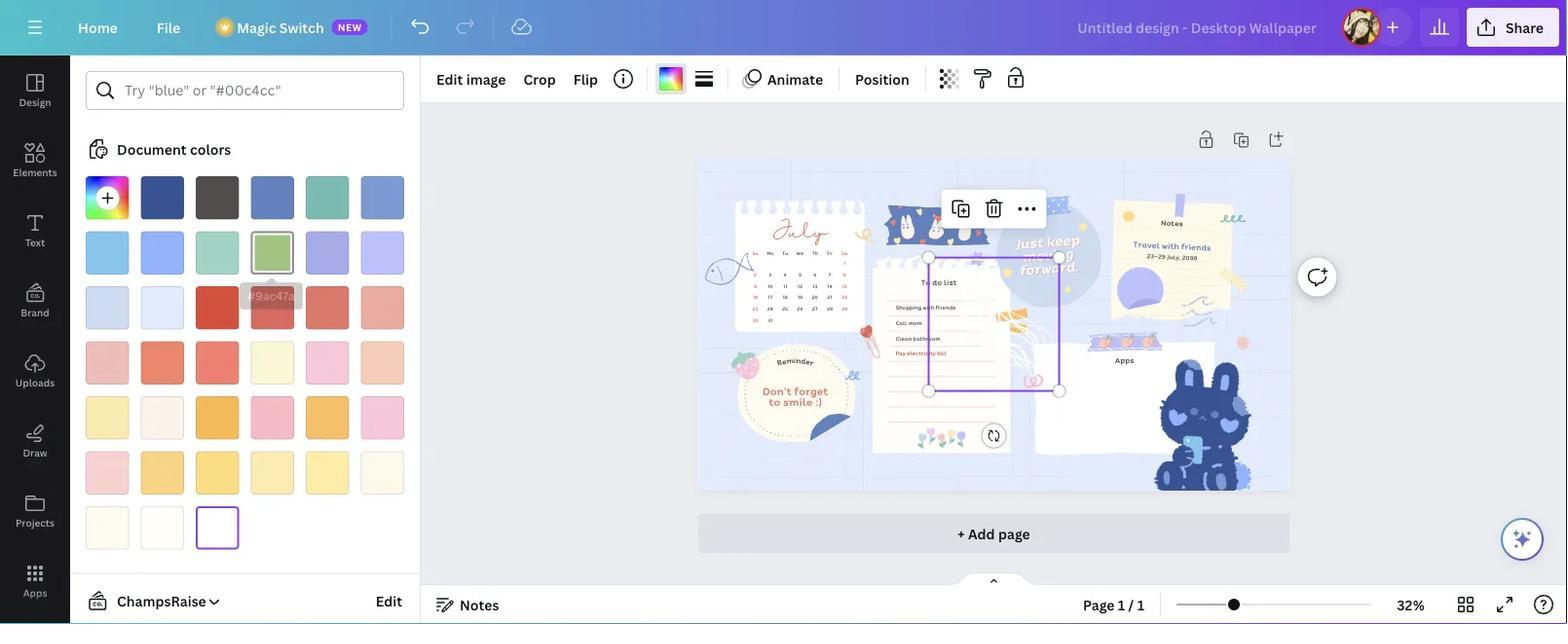 Task type: locate. For each thing, give the bounding box(es) containing it.
#e87568 image
[[306, 286, 349, 330], [306, 286, 349, 330]]

#f6bbb7 image
[[86, 341, 129, 385], [86, 341, 129, 385]]

notes up the travel with friends 23-29 july, 2099
[[1161, 217, 1184, 229]]

29 down 22
[[842, 305, 848, 312]]

#fec6d9 image
[[306, 341, 349, 385], [306, 341, 349, 385]]

friends inside the travel with friends 23-29 july, 2099
[[1181, 240, 1212, 254]]

0 horizontal spatial notes
[[460, 596, 499, 614]]

32% button
[[1380, 589, 1443, 621]]

0 vertical spatial with
[[1162, 239, 1180, 252]]

edit inside button
[[376, 592, 402, 611]]

#ccdaf1 image
[[86, 286, 129, 330]]

edit button
[[374, 582, 404, 621]]

with right the 23-
[[1162, 239, 1180, 252]]

1
[[844, 259, 846, 267], [1118, 596, 1125, 614], [1138, 596, 1145, 614]]

edit left image
[[436, 70, 463, 88]]

0 horizontal spatial edit
[[376, 592, 402, 611]]

friends right july,
[[1181, 240, 1212, 254]]

friends for travel
[[1181, 240, 1212, 254]]

do
[[933, 277, 942, 288]]

design button
[[0, 56, 70, 126]]

#759ad7 image
[[361, 176, 404, 220]]

show pages image
[[947, 572, 1041, 587]]

29
[[1158, 252, 1166, 261], [842, 305, 848, 312]]

#9ac47a image
[[251, 231, 294, 275], [251, 231, 294, 275]]

#ffbd59 image
[[306, 397, 349, 440]]

14
[[827, 282, 833, 290]]

new
[[338, 20, 362, 34]]

12
[[798, 282, 803, 290]]

#feeaa9 image
[[86, 397, 129, 440]]

#ffdb76 image
[[196, 452, 239, 495]]

flip button
[[566, 63, 606, 94]]

0 vertical spatial 29
[[1158, 252, 1166, 261]]

29 inside 10 24 3 17 31 tu 11 25 4 18 we 12 26 5 19 th 13 27 6 20 fr 14 28 7 21 sa 1 15 29 8 22
[[842, 305, 848, 312]]

#ffb743 image
[[196, 397, 239, 440]]

#ffcfcf image
[[86, 452, 129, 495]]

position button
[[848, 63, 917, 94]]

with
[[1162, 239, 1180, 252], [923, 304, 935, 312]]

apps button
[[0, 547, 70, 617]]

#ffb743 image
[[196, 397, 239, 440]]

0 horizontal spatial with
[[923, 304, 935, 312]]

d
[[801, 355, 807, 367]]

1 left /
[[1118, 596, 1125, 614]]

#66bdb1 image
[[306, 176, 349, 220]]

with right shopping
[[923, 304, 935, 312]]

fish doodle line art. sea life decoration.hand drawn fish. fish chalk line art. image
[[701, 250, 756, 291]]

#fcf7d2 image
[[251, 341, 294, 385], [251, 341, 294, 385]]

0 horizontal spatial 29
[[842, 305, 848, 312]]

0 vertical spatial edit
[[436, 70, 463, 88]]

su 9 23 2 16 30 mo
[[752, 250, 774, 324]]

11
[[783, 282, 788, 290]]

1 horizontal spatial notes
[[1161, 217, 1184, 229]]

23-
[[1147, 251, 1159, 261]]

5
[[799, 271, 802, 278]]

#fc7a6c image
[[196, 341, 239, 385]]

30
[[752, 317, 759, 324]]

28
[[827, 305, 833, 312]]

edit left notes button on the left of the page
[[376, 592, 402, 611]]

#e44533 image
[[196, 286, 239, 330]]

friends inside shopping with friends call mom
[[936, 304, 956, 312]]

#e5645e image
[[251, 286, 294, 330]]

edit inside dropdown button
[[436, 70, 463, 88]]

e left i at the right of page
[[781, 356, 788, 368]]

1 vertical spatial with
[[923, 304, 935, 312]]

fr
[[827, 250, 833, 257]]

#ffcfcf image
[[86, 452, 129, 495]]

#fffaef image
[[86, 507, 129, 550], [86, 507, 129, 550]]

file button
[[141, 8, 196, 47]]

1 horizontal spatial edit
[[436, 70, 463, 88]]

shopping with friends call mom
[[896, 304, 956, 328]]

notes right edit button
[[460, 596, 499, 614]]

1 horizontal spatial with
[[1162, 239, 1180, 252]]

crop
[[524, 70, 556, 88]]

canva assistant image
[[1511, 528, 1534, 551]]

don't forget to smile :)
[[763, 384, 828, 410]]

#ffffff image
[[659, 67, 683, 91], [196, 507, 239, 550], [196, 507, 239, 550]]

edit
[[436, 70, 463, 88], [376, 592, 402, 611]]

animate button
[[736, 63, 831, 94]]

friends down 'list'
[[936, 304, 956, 312]]

#fef3eb image
[[141, 397, 184, 440]]

tu
[[782, 250, 788, 257]]

1 vertical spatial notes
[[460, 596, 499, 614]]

22
[[842, 294, 848, 301]]

edit for edit image
[[436, 70, 463, 88]]

#bcc1ff image
[[361, 231, 404, 275], [361, 231, 404, 275]]

19
[[798, 294, 803, 301]]

9
[[754, 282, 757, 290]]

1 horizontal spatial friends
[[1181, 240, 1212, 254]]

Design title text field
[[1062, 8, 1335, 47]]

24
[[768, 305, 773, 312]]

cute pastel hand drawn doodle line image
[[854, 223, 879, 247]]

#8cb3ff image
[[141, 231, 184, 275], [141, 231, 184, 275]]

1 horizontal spatial apps
[[1115, 354, 1134, 366]]

with inside shopping with friends call mom
[[923, 304, 935, 312]]

champsraise button
[[78, 590, 222, 613]]

uploads button
[[0, 336, 70, 406]]

friends
[[1181, 240, 1212, 254], [936, 304, 956, 312]]

#305396 image
[[141, 176, 184, 220]]

uploads
[[15, 376, 55, 389]]

e
[[781, 356, 788, 368], [805, 356, 812, 368]]

#fffaea image
[[361, 452, 404, 495], [361, 452, 404, 495]]

29 inside the travel with friends 23-29 july, 2099
[[1158, 252, 1166, 261]]

notes
[[1161, 217, 1184, 229], [460, 596, 499, 614]]

r e m i n d e r
[[776, 355, 815, 369]]

:)
[[816, 394, 822, 410]]

#ffebab image
[[251, 452, 294, 495], [251, 452, 294, 495]]

we
[[797, 250, 804, 257]]

#94d4c3 image
[[196, 231, 239, 275], [196, 231, 239, 275]]

0 horizontal spatial 1
[[844, 259, 846, 267]]

1 vertical spatial friends
[[936, 304, 956, 312]]

july,
[[1167, 252, 1181, 262]]

m
[[786, 355, 794, 367]]

#dfeaff image
[[141, 286, 184, 330]]

17
[[768, 294, 773, 301]]

page
[[1083, 596, 1115, 614]]

1 vertical spatial 29
[[842, 305, 848, 312]]

apps
[[1115, 354, 1134, 366], [23, 586, 47, 600]]

#ffec9e image
[[306, 452, 349, 495], [306, 452, 349, 495]]

with inside the travel with friends 23-29 july, 2099
[[1162, 239, 1180, 252]]

1 vertical spatial edit
[[376, 592, 402, 611]]

1 down sa
[[844, 259, 846, 267]]

29 left july,
[[1158, 252, 1166, 261]]

elements button
[[0, 126, 70, 196]]

21
[[827, 294, 833, 301]]

moving
[[1022, 243, 1074, 267]]

20
[[812, 294, 818, 301]]

#ffd27a image
[[141, 452, 184, 495]]

#dfeaff image
[[141, 286, 184, 330]]

electricity
[[907, 350, 936, 358]]

shopping
[[896, 304, 922, 312]]

0 vertical spatial friends
[[1181, 240, 1212, 254]]

apps inside button
[[23, 586, 47, 600]]

edit image
[[436, 70, 506, 88]]

#fef3eb image
[[141, 397, 184, 440]]

mom
[[909, 319, 922, 328]]

1 horizontal spatial e
[[805, 356, 812, 368]]

23
[[753, 305, 759, 312]]

add a new color image
[[86, 176, 129, 220], [86, 176, 129, 220]]

0 horizontal spatial apps
[[23, 586, 47, 600]]

e right n
[[805, 356, 812, 368]]

1 right /
[[1138, 596, 1145, 614]]

#fa8068 image
[[141, 341, 184, 385]]

+
[[958, 525, 965, 543]]

#305396 image
[[141, 176, 184, 220]]

#fc7a6c image
[[196, 341, 239, 385]]

sa
[[842, 250, 848, 257]]

#fecbb8 image
[[361, 341, 404, 385], [361, 341, 404, 385]]

#75c6ef image
[[86, 231, 129, 275]]

#ffb8c5 image
[[251, 397, 294, 440], [251, 397, 294, 440]]

mo
[[767, 250, 774, 257]]

0 horizontal spatial friends
[[936, 304, 956, 312]]

#fffef8 image
[[141, 507, 184, 550]]

text
[[25, 236, 45, 249]]

#f4a99e image
[[361, 286, 404, 330], [361, 286, 404, 330]]

1 vertical spatial apps
[[23, 586, 47, 600]]

draw button
[[0, 406, 70, 476]]

su
[[752, 250, 759, 257]]

1 horizontal spatial 29
[[1158, 252, 1166, 261]]

r
[[776, 356, 784, 369]]

forward.
[[1019, 256, 1079, 280]]

#ffc4dc image
[[361, 397, 404, 440], [361, 397, 404, 440]]



Task type: describe. For each thing, give the bounding box(es) containing it.
7
[[829, 271, 831, 278]]

10
[[768, 282, 773, 290]]

3
[[769, 271, 772, 278]]

to do list
[[921, 277, 957, 288]]

13
[[812, 282, 818, 290]]

main menu bar
[[0, 0, 1567, 56]]

#ffd27a image
[[141, 452, 184, 495]]

animate
[[768, 70, 823, 88]]

clean bathroom pay electricity bill
[[896, 334, 947, 358]]

+ add page button
[[698, 514, 1290, 553]]

file
[[157, 18, 180, 37]]

projects button
[[0, 476, 70, 547]]

#524c4c image
[[196, 176, 239, 220]]

2 horizontal spatial 1
[[1138, 596, 1145, 614]]

image
[[466, 70, 506, 88]]

call
[[896, 319, 907, 328]]

switch
[[279, 18, 324, 37]]

1 inside 10 24 3 17 31 tu 11 25 4 18 we 12 26 5 19 th 13 27 6 20 fr 14 28 7 21 sa 1 15 29 8 22
[[844, 259, 846, 267]]

#66bdb1 image
[[306, 176, 349, 220]]

edit for edit
[[376, 592, 402, 611]]

with for travel
[[1162, 239, 1180, 252]]

26
[[797, 305, 803, 312]]

15
[[842, 282, 847, 290]]

#ffffff image
[[659, 67, 683, 91]]

don't
[[763, 384, 792, 399]]

27
[[812, 305, 818, 312]]

1 horizontal spatial 1
[[1118, 596, 1125, 614]]

design
[[19, 95, 51, 109]]

document
[[117, 140, 187, 158]]

+ add page
[[958, 525, 1030, 543]]

#fffef8 image
[[141, 507, 184, 550]]

#5c82c2 image
[[251, 176, 294, 220]]

just
[[1014, 232, 1044, 254]]

notes inside button
[[460, 596, 499, 614]]

document colors
[[117, 140, 231, 158]]

list
[[944, 277, 957, 288]]

draw
[[23, 446, 47, 459]]

notes button
[[429, 589, 507, 621]]

position
[[855, 70, 910, 88]]

home link
[[62, 8, 133, 47]]

0 vertical spatial notes
[[1161, 217, 1184, 229]]

n
[[796, 355, 801, 366]]

home
[[78, 18, 118, 37]]

travel
[[1133, 238, 1161, 251]]

#ccdaf1 image
[[86, 286, 129, 330]]

#e44533 image
[[196, 286, 239, 330]]

side panel tab list
[[0, 56, 70, 624]]

2099
[[1182, 253, 1198, 263]]

#524c4c image
[[196, 176, 239, 220]]

th
[[812, 250, 818, 257]]

brand button
[[0, 266, 70, 336]]

#75c6ef image
[[86, 231, 129, 275]]

friends for shopping
[[936, 304, 956, 312]]

/
[[1129, 596, 1134, 614]]

text button
[[0, 196, 70, 266]]

page
[[999, 525, 1030, 543]]

10 24 3 17 31 tu 11 25 4 18 we 12 26 5 19 th 13 27 6 20 fr 14 28 7 21 sa 1 15 29 8 22
[[768, 250, 848, 324]]

brand
[[21, 306, 49, 319]]

6
[[814, 271, 817, 278]]

july
[[773, 218, 828, 247]]

travel with friends 23-29 july, 2099
[[1133, 238, 1212, 263]]

to
[[921, 277, 931, 288]]

32%
[[1397, 596, 1425, 614]]

keep
[[1046, 229, 1080, 252]]

#feeaa9 image
[[86, 397, 129, 440]]

0 vertical spatial apps
[[1115, 354, 1134, 366]]

page 1 / 1
[[1083, 596, 1145, 614]]

champsraise
[[117, 592, 206, 611]]

16
[[753, 294, 758, 301]]

Try "blue" or "#00c4cc" search field
[[125, 72, 392, 109]]

#ffdb76 image
[[196, 452, 239, 495]]

#ffbd59 image
[[306, 397, 349, 440]]

25
[[782, 305, 788, 312]]

pay
[[896, 350, 906, 358]]

bill
[[937, 350, 947, 358]]

projects
[[16, 516, 55, 529]]

elements
[[13, 166, 57, 179]]

smile
[[783, 394, 813, 410]]

18
[[783, 294, 788, 301]]

crop button
[[516, 63, 564, 94]]

#e5645e image
[[251, 286, 294, 330]]

share
[[1506, 18, 1544, 37]]

with for shopping
[[923, 304, 935, 312]]

colors
[[190, 140, 231, 158]]

#a5abed image
[[306, 231, 349, 275]]

#759ad7 image
[[361, 176, 404, 220]]

8
[[843, 271, 846, 278]]

0 horizontal spatial e
[[781, 356, 788, 368]]

magic
[[237, 18, 276, 37]]

to
[[769, 394, 781, 410]]

sea wave linear image
[[1182, 297, 1217, 326]]

add
[[968, 525, 995, 543]]

#5c82c2 image
[[251, 176, 294, 220]]

#a5abed image
[[306, 231, 349, 275]]

31
[[768, 317, 773, 324]]

just keep moving forward.
[[1014, 229, 1080, 280]]

2
[[754, 271, 757, 278]]

clean
[[896, 334, 912, 343]]

r
[[809, 357, 815, 369]]

#fa8068 image
[[141, 341, 184, 385]]



Task type: vqa. For each thing, say whether or not it's contained in the screenshot.
ELECTRICITY
yes



